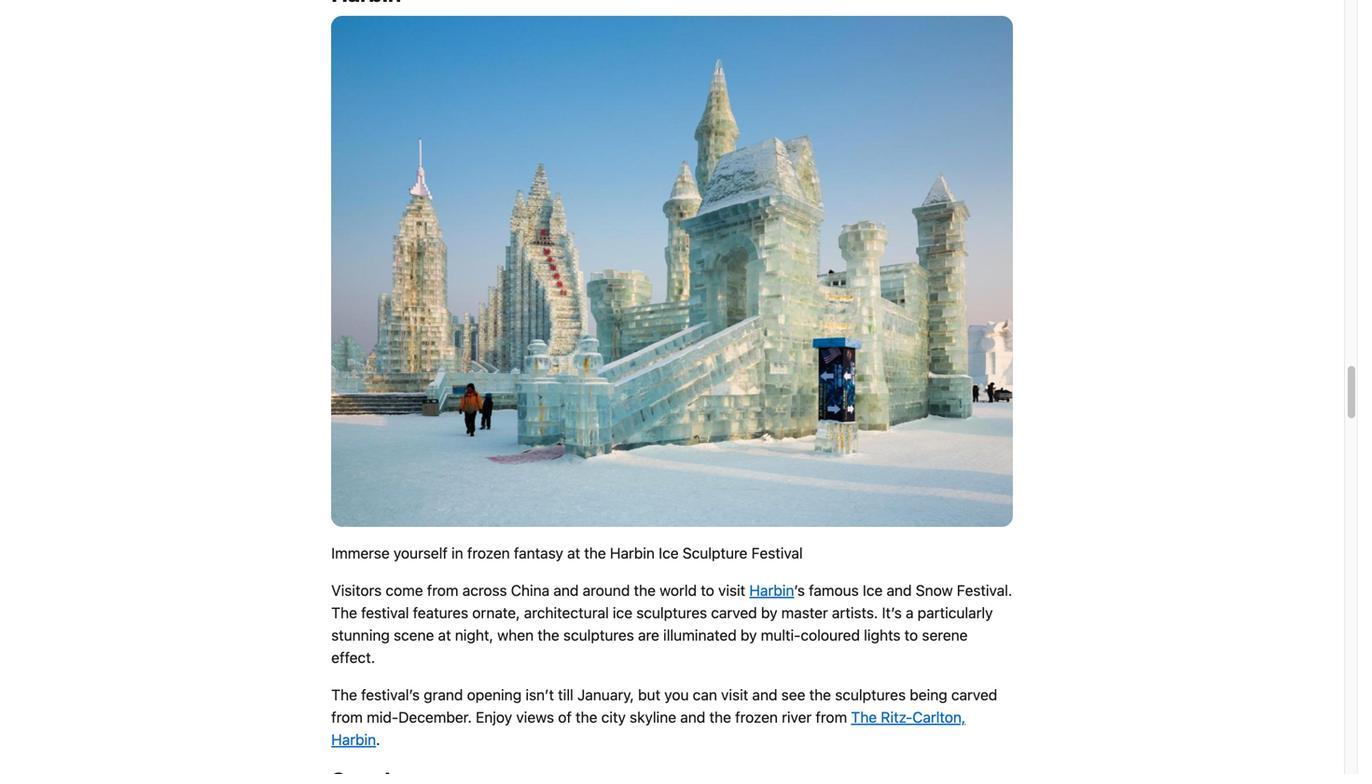 Task type: describe. For each thing, give the bounding box(es) containing it.
scene
[[394, 627, 434, 644]]

carlton,
[[913, 709, 966, 726]]

1 horizontal spatial sculptures
[[636, 604, 707, 622]]

see
[[781, 686, 805, 704]]

the right of
[[576, 709, 598, 726]]

0 vertical spatial by
[[761, 604, 778, 622]]

a
[[906, 604, 914, 622]]

the down can
[[709, 709, 731, 726]]

around
[[583, 582, 630, 599]]

0 horizontal spatial frozen
[[467, 544, 510, 562]]

1 horizontal spatial from
[[427, 582, 459, 599]]

yourself
[[394, 544, 448, 562]]

grand
[[424, 686, 463, 704]]

0 horizontal spatial by
[[741, 627, 757, 644]]

when
[[497, 627, 534, 644]]

across
[[462, 582, 507, 599]]

isn't
[[526, 686, 554, 704]]

skyline
[[630, 709, 676, 726]]

and left 'see' in the bottom of the page
[[752, 686, 778, 704]]

effect.
[[331, 649, 375, 667]]

master
[[781, 604, 828, 622]]

of
[[558, 709, 572, 726]]

night,
[[455, 627, 493, 644]]

are
[[638, 627, 659, 644]]

world
[[660, 582, 697, 599]]

famous
[[809, 582, 859, 599]]

ice
[[613, 604, 633, 622]]

the ritz-carlton, harbin
[[331, 709, 966, 749]]

visitors
[[331, 582, 382, 599]]

's famous ice and snow festival. the festival features ornate, architectural ice sculptures carved by master artists. it's a particularly stunning scene at night, when the sculptures are illuminated by multi-coloured lights to serene effect.
[[331, 582, 1012, 667]]

and down can
[[680, 709, 706, 726]]

0 vertical spatial harbin
[[610, 544, 655, 562]]

the festival's grand opening isn't till january, but you can visit and see the sculptures being carved from mid-december. enjoy views of the city skyline and the frozen river from
[[331, 686, 998, 726]]

river
[[782, 709, 812, 726]]

snow
[[916, 582, 953, 599]]

immerse yourself in frozen fantasy at the harbin ice sculpture festival image
[[331, 16, 1013, 527]]

carved inside the festival's grand opening isn't till january, but you can visit and see the sculptures being carved from mid-december. enjoy views of the city skyline and the frozen river from
[[951, 686, 998, 704]]

festival
[[361, 604, 409, 622]]

2 horizontal spatial from
[[816, 709, 847, 726]]

december.
[[398, 709, 472, 726]]

visitors come from across china and around the world to visit harbin
[[331, 582, 794, 599]]

carved inside 's famous ice and snow festival. the festival features ornate, architectural ice sculptures carved by master artists. it's a particularly stunning scene at night, when the sculptures are illuminated by multi-coloured lights to serene effect.
[[711, 604, 757, 622]]

harbin link
[[749, 582, 794, 599]]

the inside 's famous ice and snow festival. the festival features ornate, architectural ice sculptures carved by master artists. it's a particularly stunning scene at night, when the sculptures are illuminated by multi-coloured lights to serene effect.
[[538, 627, 559, 644]]

the left world
[[634, 582, 656, 599]]

mid-
[[367, 709, 398, 726]]

the inside 's famous ice and snow festival. the festival features ornate, architectural ice sculptures carved by master artists. it's a particularly stunning scene at night, when the sculptures are illuminated by multi-coloured lights to serene effect.
[[331, 604, 357, 622]]

china
[[511, 582, 550, 599]]

can
[[693, 686, 717, 704]]

immerse yourself in frozen fantasy at the harbin ice sculpture festival
[[331, 544, 803, 562]]

at inside 's famous ice and snow festival. the festival features ornate, architectural ice sculptures carved by master artists. it's a particularly stunning scene at night, when the sculptures are illuminated by multi-coloured lights to serene effect.
[[438, 627, 451, 644]]

the up around
[[584, 544, 606, 562]]

but
[[638, 686, 661, 704]]

ice inside 's famous ice and snow festival. the festival features ornate, architectural ice sculptures carved by master artists. it's a particularly stunning scene at night, when the sculptures are illuminated by multi-coloured lights to serene effect.
[[863, 582, 883, 599]]

particularly
[[918, 604, 993, 622]]

the ritz-carlton, harbin link
[[331, 709, 966, 749]]



Task type: vqa. For each thing, say whether or not it's contained in the screenshot.
the Ritz-
yes



Task type: locate. For each thing, give the bounding box(es) containing it.
come
[[386, 582, 423, 599]]

and up it's
[[887, 582, 912, 599]]

the down visitors
[[331, 604, 357, 622]]

frozen right in
[[467, 544, 510, 562]]

1 vertical spatial carved
[[951, 686, 998, 704]]

1 horizontal spatial harbin
[[610, 544, 655, 562]]

0 horizontal spatial ice
[[659, 544, 679, 562]]

0 vertical spatial carved
[[711, 604, 757, 622]]

carved up illuminated
[[711, 604, 757, 622]]

ornate,
[[472, 604, 520, 622]]

city
[[601, 709, 626, 726]]

by down harbin link
[[761, 604, 778, 622]]

and
[[554, 582, 579, 599], [887, 582, 912, 599], [752, 686, 778, 704], [680, 709, 706, 726]]

the inside the festival's grand opening isn't till january, but you can visit and see the sculptures being carved from mid-december. enjoy views of the city skyline and the frozen river from
[[331, 686, 357, 704]]

visit for and
[[721, 686, 748, 704]]

harbin down festival
[[749, 582, 794, 599]]

illuminated
[[663, 627, 737, 644]]

frozen left the river
[[735, 709, 778, 726]]

being
[[910, 686, 948, 704]]

artists.
[[832, 604, 878, 622]]

0 vertical spatial frozen
[[467, 544, 510, 562]]

from left mid-
[[331, 709, 363, 726]]

visit
[[718, 582, 746, 599], [721, 686, 748, 704]]

the
[[584, 544, 606, 562], [634, 582, 656, 599], [538, 627, 559, 644], [809, 686, 831, 704], [576, 709, 598, 726], [709, 709, 731, 726]]

visit inside the festival's grand opening isn't till january, but you can visit and see the sculptures being carved from mid-december. enjoy views of the city skyline and the frozen river from
[[721, 686, 748, 704]]

sculptures up ritz-
[[835, 686, 906, 704]]

harbin
[[610, 544, 655, 562], [749, 582, 794, 599], [331, 731, 376, 749]]

1 horizontal spatial ice
[[863, 582, 883, 599]]

immerse
[[331, 544, 390, 562]]

at down "features"
[[438, 627, 451, 644]]

opening
[[467, 686, 522, 704]]

festival
[[752, 544, 803, 562]]

at right fantasy
[[567, 544, 580, 562]]

1 vertical spatial visit
[[721, 686, 748, 704]]

sculptures
[[636, 604, 707, 622], [563, 627, 634, 644], [835, 686, 906, 704]]

the right 'see' in the bottom of the page
[[809, 686, 831, 704]]

sculpture
[[683, 544, 748, 562]]

1 vertical spatial harbin
[[749, 582, 794, 599]]

festival's
[[361, 686, 420, 704]]

2 vertical spatial sculptures
[[835, 686, 906, 704]]

to right world
[[701, 582, 714, 599]]

1 vertical spatial the
[[331, 686, 357, 704]]

harbin up around
[[610, 544, 655, 562]]

and up architectural on the left of page
[[554, 582, 579, 599]]

in
[[452, 544, 463, 562]]

's
[[794, 582, 805, 599]]

features
[[413, 604, 468, 622]]

ice up world
[[659, 544, 679, 562]]

2 vertical spatial the
[[851, 709, 877, 726]]

the inside the ritz-carlton, harbin
[[851, 709, 877, 726]]

0 horizontal spatial at
[[438, 627, 451, 644]]

1 vertical spatial to
[[905, 627, 918, 644]]

lights
[[864, 627, 901, 644]]

ice
[[659, 544, 679, 562], [863, 582, 883, 599]]

and inside 's famous ice and snow festival. the festival features ornate, architectural ice sculptures carved by master artists. it's a particularly stunning scene at night, when the sculptures are illuminated by multi-coloured lights to serene effect.
[[887, 582, 912, 599]]

carved
[[711, 604, 757, 622], [951, 686, 998, 704]]

the left ritz-
[[851, 709, 877, 726]]

from up "features"
[[427, 582, 459, 599]]

by
[[761, 604, 778, 622], [741, 627, 757, 644]]

serene
[[922, 627, 968, 644]]

0 vertical spatial sculptures
[[636, 604, 707, 622]]

1 vertical spatial sculptures
[[563, 627, 634, 644]]

it's
[[882, 604, 902, 622]]

2 horizontal spatial harbin
[[749, 582, 794, 599]]

from right the river
[[816, 709, 847, 726]]

to inside 's famous ice and snow festival. the festival features ornate, architectural ice sculptures carved by master artists. it's a particularly stunning scene at night, when the sculptures are illuminated by multi-coloured lights to serene effect.
[[905, 627, 918, 644]]

0 vertical spatial to
[[701, 582, 714, 599]]

multi-
[[761, 627, 801, 644]]

1 horizontal spatial by
[[761, 604, 778, 622]]

to down "a"
[[905, 627, 918, 644]]

0 vertical spatial the
[[331, 604, 357, 622]]

harbin down mid-
[[331, 731, 376, 749]]

enjoy
[[476, 709, 512, 726]]

0 horizontal spatial sculptures
[[563, 627, 634, 644]]

.
[[376, 731, 380, 749]]

the down effect.
[[331, 686, 357, 704]]

you
[[664, 686, 689, 704]]

from
[[427, 582, 459, 599], [331, 709, 363, 726], [816, 709, 847, 726]]

visit for harbin
[[718, 582, 746, 599]]

the for the ritz-carlton, harbin
[[851, 709, 877, 726]]

frozen inside the festival's grand opening isn't till january, but you can visit and see the sculptures being carved from mid-december. enjoy views of the city skyline and the frozen river from
[[735, 709, 778, 726]]

views
[[516, 709, 554, 726]]

sculptures down world
[[636, 604, 707, 622]]

the
[[331, 604, 357, 622], [331, 686, 357, 704], [851, 709, 877, 726]]

harbin inside the ritz-carlton, harbin
[[331, 731, 376, 749]]

to
[[701, 582, 714, 599], [905, 627, 918, 644]]

ritz-
[[881, 709, 913, 726]]

1 vertical spatial by
[[741, 627, 757, 644]]

by left multi-
[[741, 627, 757, 644]]

frozen
[[467, 544, 510, 562], [735, 709, 778, 726]]

1 horizontal spatial carved
[[951, 686, 998, 704]]

visit right can
[[721, 686, 748, 704]]

fantasy
[[514, 544, 563, 562]]

0 horizontal spatial carved
[[711, 604, 757, 622]]

0 horizontal spatial harbin
[[331, 731, 376, 749]]

festival.
[[957, 582, 1012, 599]]

carved up carlton,
[[951, 686, 998, 704]]

2 horizontal spatial sculptures
[[835, 686, 906, 704]]

0 vertical spatial visit
[[718, 582, 746, 599]]

1 horizontal spatial frozen
[[735, 709, 778, 726]]

1 horizontal spatial at
[[567, 544, 580, 562]]

1 vertical spatial frozen
[[735, 709, 778, 726]]

0 vertical spatial at
[[567, 544, 580, 562]]

2 vertical spatial harbin
[[331, 731, 376, 749]]

1 vertical spatial at
[[438, 627, 451, 644]]

sculptures inside the festival's grand opening isn't till january, but you can visit and see the sculptures being carved from mid-december. enjoy views of the city skyline and the frozen river from
[[835, 686, 906, 704]]

0 vertical spatial ice
[[659, 544, 679, 562]]

visit left harbin link
[[718, 582, 746, 599]]

coloured
[[801, 627, 860, 644]]

1 vertical spatial ice
[[863, 582, 883, 599]]

january,
[[577, 686, 634, 704]]

at
[[567, 544, 580, 562], [438, 627, 451, 644]]

0 horizontal spatial from
[[331, 709, 363, 726]]

ice up artists.
[[863, 582, 883, 599]]

stunning
[[331, 627, 390, 644]]

till
[[558, 686, 574, 704]]

0 horizontal spatial to
[[701, 582, 714, 599]]

architectural
[[524, 604, 609, 622]]

the for the festival's grand opening isn't till january, but you can visit and see the sculptures being carved from mid-december. enjoy views of the city skyline and the frozen river from
[[331, 686, 357, 704]]

sculptures down ice at left bottom
[[563, 627, 634, 644]]

the down architectural on the left of page
[[538, 627, 559, 644]]

1 horizontal spatial to
[[905, 627, 918, 644]]



